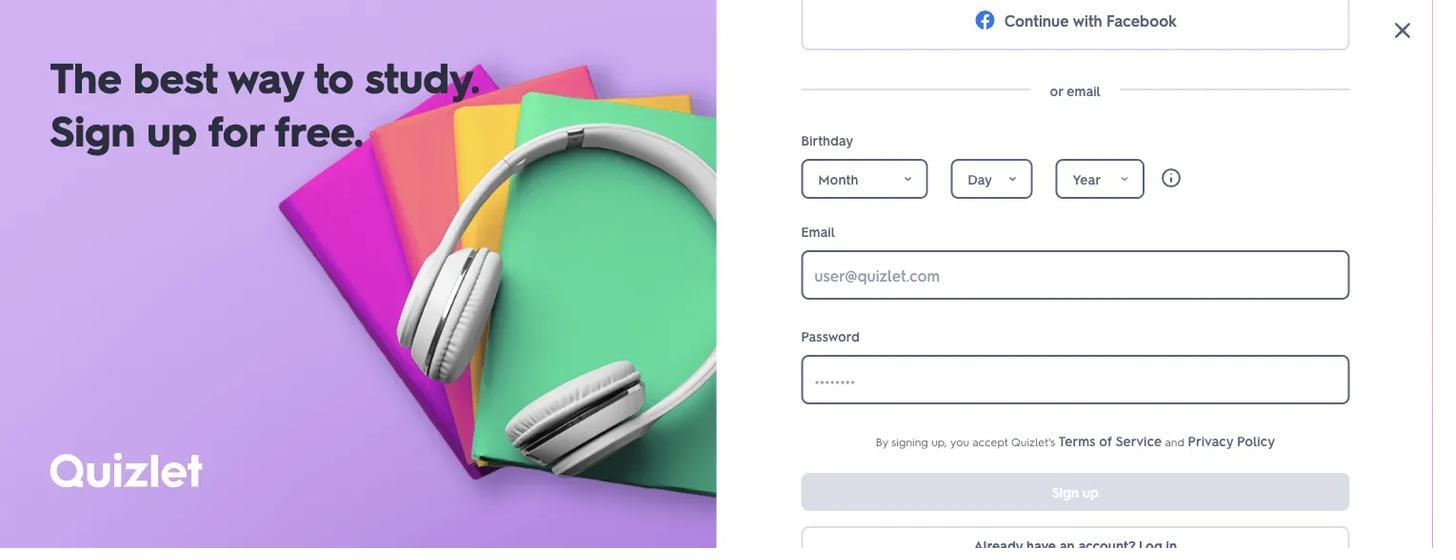 Task type: vqa. For each thing, say whether or not it's contained in the screenshot.
TOOLS
yes



Task type: describe. For each thing, give the bounding box(es) containing it.
Email email field
[[801, 251, 1349, 300]]

free.
[[274, 103, 363, 157]]

expert solutions link
[[303, 0, 406, 60]]

million
[[514, 386, 570, 410]]

experience
[[198, 235, 419, 290]]

up,
[[931, 434, 947, 449]]

email
[[801, 223, 835, 240]]

1 horizontal spatial and
[[550, 412, 582, 437]]

privacy
[[1187, 433, 1233, 450]]

a
[[430, 235, 453, 290]]

sign up inside dialog
[[1052, 484, 1098, 501]]

of inside 'experience a new era of ai-enhanced learning'
[[629, 235, 669, 290]]

you
[[950, 434, 969, 449]]

1 horizontal spatial up
[[1082, 484, 1098, 501]]

than
[[334, 359, 371, 384]]

the
[[500, 359, 528, 384]]

powered
[[614, 412, 691, 437]]

2 vertical spatial sign
[[1052, 484, 1079, 501]]

our
[[319, 386, 347, 410]]

global
[[556, 359, 611, 384]]

policy
[[1237, 433, 1275, 450]]

Password password field
[[801, 355, 1349, 405]]

reach
[[491, 439, 539, 464]]

quizlet
[[198, 359, 261, 384]]

ai- inside 'experience a new era of ai-enhanced learning'
[[198, 289, 260, 343]]

0 vertical spatial sign up button
[[1341, 11, 1418, 49]]

for
[[208, 103, 263, 157]]

best
[[133, 49, 218, 104]]

using
[[651, 386, 696, 410]]

and inside by signing up, you accept quizlet's terms of service and privacy policy
[[1165, 434, 1184, 449]]

facebook
[[1106, 10, 1176, 30]]

0 vertical spatial sign up
[[1356, 21, 1403, 39]]

tools
[[198, 439, 242, 464]]

0 horizontal spatial and
[[453, 439, 485, 464]]

sign up button inside dialog
[[801, 473, 1349, 512]]

0 vertical spatial up
[[1387, 21, 1403, 39]]

experience a new era of ai-enhanced learning
[[198, 235, 669, 343]]

improve
[[270, 439, 340, 464]]

accept
[[972, 434, 1008, 449]]

learning inside quizlet is more than flashcards: it's the #1 global learning platform. join our community of 300 million learners using quizlet's practice tests, expert solutions and ai-powered tools to improve their grades and reach their goals.
[[616, 359, 687, 384]]

continue
[[1004, 10, 1069, 30]]

facebook image
[[974, 9, 996, 31]]

more
[[283, 359, 329, 384]]

sign inside the best way to study. sign up for free.
[[50, 103, 135, 157]]

solutions inside 'link'
[[348, 21, 406, 39]]

#1
[[533, 359, 551, 384]]

continue with facebook
[[1004, 10, 1176, 30]]

flashcards:
[[376, 359, 468, 384]]

expert solutions
[[303, 21, 406, 39]]

solutions inside quizlet is more than flashcards: it's the #1 global learning platform. join our community of 300 million learners using quizlet's practice tests, expert solutions and ai-powered tools to improve their grades and reach their goals.
[[465, 412, 545, 437]]

2 horizontal spatial sign
[[1356, 21, 1383, 39]]

enhanced
[[260, 289, 453, 343]]



Task type: locate. For each thing, give the bounding box(es) containing it.
terms of service link
[[1058, 432, 1162, 451]]

practice
[[278, 412, 348, 437]]

0 horizontal spatial sign up
[[1052, 484, 1098, 501]]

2 vertical spatial of
[[1099, 433, 1112, 450]]

their down tests,
[[345, 439, 383, 464]]

continue with facebook button
[[801, 0, 1349, 50]]

expert up way
[[303, 21, 344, 39]]

1 vertical spatial to
[[247, 439, 264, 464]]

1 horizontal spatial solutions
[[465, 412, 545, 437]]

1 vertical spatial expert
[[403, 412, 460, 437]]

expert inside quizlet is more than flashcards: it's the #1 global learning platform. join our community of 300 million learners using quizlet's practice tests, expert solutions and ai-powered tools to improve their grades and reach their goals.
[[403, 412, 460, 437]]

expert
[[303, 21, 344, 39], [403, 412, 460, 437]]

with
[[1073, 10, 1102, 30]]

0 vertical spatial to
[[314, 49, 354, 104]]

0 vertical spatial expert
[[303, 21, 344, 39]]

0 horizontal spatial up
[[147, 103, 197, 157]]

1 vertical spatial of
[[452, 386, 470, 410]]

1 their from the left
[[345, 439, 383, 464]]

to down quizlet's
[[247, 439, 264, 464]]

solutions up study.
[[348, 21, 406, 39]]

of left 300
[[452, 386, 470, 410]]

or email
[[1050, 82, 1100, 99]]

their right reach at left bottom
[[544, 439, 582, 464]]

info image
[[1159, 167, 1182, 190]]

1 vertical spatial sign up
[[1052, 484, 1098, 501]]

goals.
[[587, 439, 639, 464]]

learning
[[465, 289, 627, 343], [616, 359, 687, 384]]

0 vertical spatial of
[[629, 235, 669, 290]]

their
[[345, 439, 383, 464], [544, 439, 582, 464]]

learning up #1
[[465, 289, 627, 343]]

sign up button
[[1341, 11, 1418, 49], [801, 473, 1349, 512]]

or
[[1050, 82, 1063, 99]]

expert up grades
[[403, 412, 460, 437]]

solutions up reach at left bottom
[[465, 412, 545, 437]]

is
[[266, 359, 278, 384]]

sign
[[1356, 21, 1383, 39], [50, 103, 135, 157], [1052, 484, 1079, 501]]

ai- up quizlet
[[198, 289, 260, 343]]

and down million
[[550, 412, 582, 437]]

1 horizontal spatial their
[[544, 439, 582, 464]]

close modal element
[[1388, 15, 1418, 46]]

1 vertical spatial up
[[147, 103, 197, 157]]

quizlet's
[[198, 412, 273, 437]]

to
[[314, 49, 354, 104], [247, 439, 264, 464]]

0 horizontal spatial ai-
[[198, 289, 260, 343]]

the best way to study. sign up for free.
[[50, 49, 480, 157]]

0 vertical spatial sign
[[1356, 21, 1383, 39]]

1 vertical spatial sign
[[50, 103, 135, 157]]

learning up using
[[616, 359, 687, 384]]

way
[[228, 49, 303, 104]]

up inside the best way to study. sign up for free.
[[147, 103, 197, 157]]

ai-
[[198, 289, 260, 343], [587, 412, 614, 437]]

of inside the best way to study. sign up for free. dialog
[[1099, 433, 1112, 450]]

2 vertical spatial up
[[1082, 484, 1098, 501]]

None search field
[[447, 12, 1181, 48]]

tests,
[[353, 412, 398, 437]]

ai- down learners
[[587, 412, 614, 437]]

1 horizontal spatial expert
[[403, 412, 460, 437]]

signing
[[891, 434, 928, 449]]

0 vertical spatial solutions
[[348, 21, 406, 39]]

of right era
[[629, 235, 669, 290]]

password
[[801, 328, 859, 345]]

to down expert solutions
[[314, 49, 354, 104]]

era
[[554, 235, 618, 290]]

of right terms
[[1099, 433, 1112, 450]]

0 vertical spatial learning
[[465, 289, 627, 343]]

1 horizontal spatial of
[[629, 235, 669, 290]]

email
[[1066, 82, 1100, 99]]

and left reach at left bottom
[[453, 439, 485, 464]]

0 horizontal spatial of
[[452, 386, 470, 410]]

sign up
[[1356, 21, 1403, 39], [1052, 484, 1098, 501]]

1 horizontal spatial ai-
[[587, 412, 614, 437]]

grades
[[388, 439, 448, 464]]

ai- inside quizlet is more than flashcards: it's the #1 global learning platform. join our community of 300 million learners using quizlet's practice tests, expert solutions and ai-powered tools to improve their grades and reach their goals.
[[587, 412, 614, 437]]

1 vertical spatial sign up button
[[801, 473, 1349, 512]]

2 horizontal spatial and
[[1165, 434, 1184, 449]]

and left privacy
[[1165, 434, 1184, 449]]

privacy policy link
[[1187, 432, 1275, 451]]

by signing up, you accept quizlet's terms of service and privacy policy
[[875, 433, 1275, 450]]

2 horizontal spatial up
[[1387, 21, 1403, 39]]

0 horizontal spatial their
[[345, 439, 383, 464]]

quizlet is more than flashcards: it's the #1 global learning platform. join our community of 300 million learners using quizlet's practice tests, expert solutions and ai-powered tools to improve their grades and reach their goals.
[[198, 359, 696, 464]]

learners
[[576, 386, 646, 410]]

1 horizontal spatial sign
[[1052, 484, 1079, 501]]

the
[[50, 49, 122, 104]]

community
[[353, 386, 447, 410]]

terms
[[1058, 433, 1095, 450]]

0 horizontal spatial solutions
[[348, 21, 406, 39]]

up
[[1387, 21, 1403, 39], [147, 103, 197, 157], [1082, 484, 1098, 501]]

and
[[550, 412, 582, 437], [1165, 434, 1184, 449], [453, 439, 485, 464]]

0 horizontal spatial sign
[[50, 103, 135, 157]]

quizlet image
[[50, 453, 203, 494], [50, 453, 203, 488]]

1 vertical spatial learning
[[616, 359, 687, 384]]

1 vertical spatial solutions
[[465, 412, 545, 437]]

1 vertical spatial ai-
[[587, 412, 614, 437]]

it's
[[473, 359, 495, 384]]

0 vertical spatial ai-
[[198, 289, 260, 343]]

quizlet's
[[1011, 434, 1055, 449]]

the best way to study. sign up for free. dialog
[[0, 0, 1433, 549]]

of inside quizlet is more than flashcards: it's the #1 global learning platform. join our community of 300 million learners using quizlet's practice tests, expert solutions and ai-powered tools to improve their grades and reach their goals.
[[452, 386, 470, 410]]

birthday
[[801, 132, 853, 149]]

service
[[1115, 433, 1162, 450]]

learning inside 'experience a new era of ai-enhanced learning'
[[465, 289, 627, 343]]

by
[[875, 434, 888, 449]]

2 horizontal spatial of
[[1099, 433, 1112, 450]]

2 their from the left
[[544, 439, 582, 464]]

expert inside 'link'
[[303, 21, 344, 39]]

join
[[280, 386, 313, 410]]

solutions
[[348, 21, 406, 39], [465, 412, 545, 437]]

0 horizontal spatial expert
[[303, 21, 344, 39]]

0 horizontal spatial to
[[247, 439, 264, 464]]

1 horizontal spatial to
[[314, 49, 354, 104]]

study.
[[365, 49, 480, 104]]

1 horizontal spatial sign up
[[1356, 21, 1403, 39]]

300
[[475, 386, 508, 410]]

to inside the best way to study. sign up for free.
[[314, 49, 354, 104]]

of
[[629, 235, 669, 290], [452, 386, 470, 410], [1099, 433, 1112, 450]]

platform.
[[198, 386, 276, 410]]

close x image
[[1391, 19, 1414, 42]]

new
[[464, 235, 543, 290]]

to inside quizlet is more than flashcards: it's the #1 global learning platform. join our community of 300 million learners using quizlet's practice tests, expert solutions and ai-powered tools to improve their grades and reach their goals.
[[247, 439, 264, 464]]



